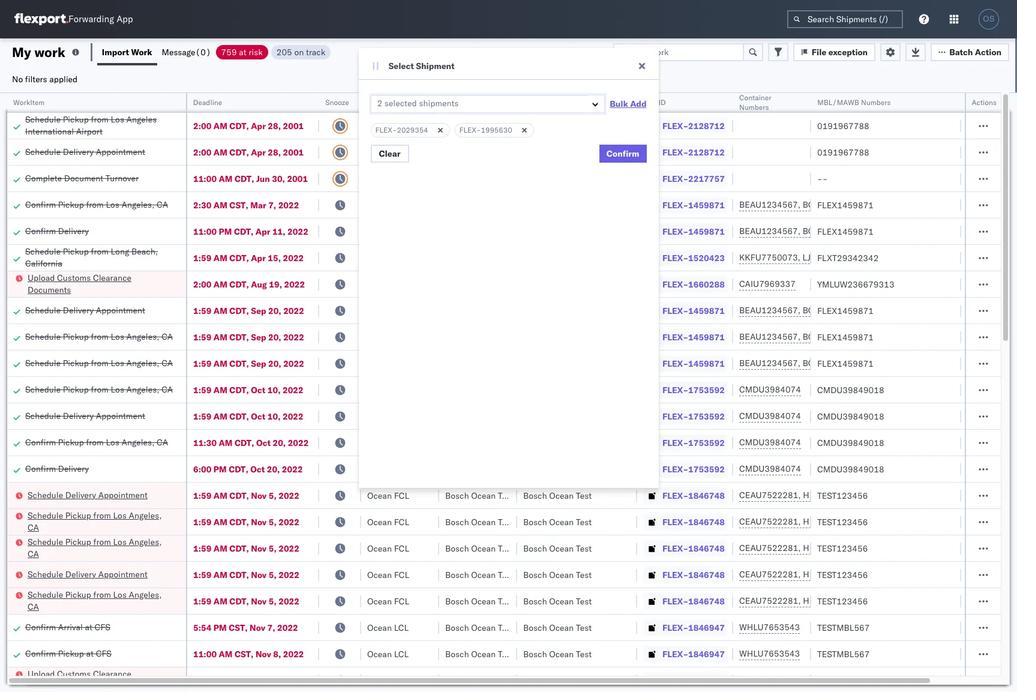 Task type: describe. For each thing, give the bounding box(es) containing it.
1:59 am cdt, oct 10, 2022 for schedule delivery appointment
[[193, 411, 304, 422]]

Search Shipments (/) text field
[[788, 10, 904, 28]]

confirm arrival at cfs button
[[25, 621, 110, 634]]

6 test123456 from the top
[[818, 675, 868, 686]]

759 at risk
[[221, 47, 263, 57]]

no
[[12, 74, 23, 84]]

4 beau1234567, bozo1234565, tcnu1234565 from the top
[[740, 331, 926, 342]]

28, for schedule pickup from los angeles international airport
[[268, 120, 281, 131]]

1 fcl from the top
[[394, 490, 410, 501]]

1 flex-1459871 from the top
[[663, 200, 725, 210]]

11:00 am cdt, jun 30, 2001
[[193, 173, 308, 184]]

schedule delivery appointment button for 1:59 am cdt, oct 10, 2022
[[25, 410, 145, 423]]

flxt29342342
[[818, 252, 879, 263]]

upload customs clearance documents for 1:00 am cst, nov 9, 2022
[[28, 669, 132, 691]]

batch action
[[950, 47, 1002, 57]]

0191967788 for schedule delivery appointment
[[818, 147, 870, 158]]

3 test123456 from the top
[[818, 543, 868, 554]]

flex-2217757
[[663, 173, 725, 184]]

205 on track
[[277, 47, 326, 57]]

appointment for 1:59 am cdt, oct 10, 2022
[[96, 410, 145, 421]]

confirm for 11:30 am cdt, oct 20, 2022
[[25, 437, 56, 448]]

2:00 am cdt, aug 19, 2022
[[193, 279, 305, 290]]

1 ceau7522281, from the top
[[740, 490, 801, 501]]

apr for schedule delivery appointment
[[251, 147, 266, 158]]

work
[[131, 47, 152, 57]]

759
[[221, 47, 237, 57]]

1 beau1234567, bozo1234565, tcnu1234565 from the top
[[740, 199, 926, 210]]

flex-1753592 for confirm pickup from los angeles, ca
[[663, 437, 725, 448]]

3 savan from the top
[[995, 517, 1018, 528]]

arrival
[[58, 622, 83, 633]]

flex-1753592 for schedule pickup from los angeles, ca
[[663, 385, 725, 395]]

cst, for 11:00
[[235, 649, 254, 660]]

(0)
[[195, 47, 211, 57]]

4 1459871 from the top
[[689, 332, 725, 343]]

9,
[[268, 675, 276, 686]]

add
[[631, 98, 647, 109]]

complete
[[25, 173, 62, 183]]

4 flex1459871 from the top
[[818, 332, 874, 343]]

2001 for schedule delivery appointment
[[283, 147, 304, 158]]

from inside schedule pickup from los angeles international airport
[[91, 114, 109, 125]]

kkfu7750073, ljiu1111116, lkju1111111, segu4454778
[[740, 252, 981, 263]]

axon for schedule pickup from los angeles international airport
[[583, 120, 602, 131]]

default
[[551, 46, 580, 57]]

6:00
[[193, 464, 212, 475]]

liu
[[984, 120, 995, 131]]

2:00 am cdt, apr 28, 2001 for schedule delivery appointment
[[193, 147, 304, 158]]

shipment
[[416, 61, 455, 71]]

3 2:00 from the top
[[193, 279, 212, 290]]

1846947 for 5:54 pm cst, nov 7, 2022
[[689, 622, 725, 633]]

0 horizontal spatial filters
[[25, 74, 47, 84]]

workitem
[[13, 98, 45, 107]]

complete document turnover button
[[25, 172, 139, 185]]

6 fcl from the top
[[394, 675, 410, 686]]

whlu7653543 for 11:00 am cst, nov 8, 2022
[[740, 648, 801, 659]]

6 hlxu8034992 from the top
[[867, 675, 926, 686]]

2 beau1234567, from the top
[[740, 226, 801, 237]]

los inside schedule pickup from los angeles international airport
[[111, 114, 124, 125]]

1 savan from the top
[[995, 279, 1018, 290]]

mbl/mawb numbers
[[818, 98, 891, 107]]

5 hlxu8034992 from the top
[[867, 596, 926, 606]]

3 beau1234567, from the top
[[740, 305, 801, 316]]

10, for schedule pickup from los angeles, ca
[[268, 385, 281, 395]]

id
[[659, 98, 666, 107]]

risk
[[249, 47, 263, 57]]

documents for 2:00 am cdt, aug 19, 2022
[[28, 284, 71, 295]]

turnover
[[106, 173, 139, 183]]

7, for nov
[[268, 622, 275, 633]]

flex- 1995630
[[460, 125, 513, 135]]

5 savan from the top
[[995, 570, 1018, 580]]

6 flex-1846748 from the top
[[663, 675, 725, 686]]

cst, for 2:30
[[230, 200, 248, 210]]

operator
[[968, 98, 997, 107]]

confirm for 11:00 am cst, nov 8, 2022
[[25, 648, 56, 659]]

forwarding
[[68, 14, 114, 25]]

5 flex-1846748 from the top
[[663, 596, 725, 607]]

confirm arrival at cfs link
[[25, 621, 110, 633]]

oct for confirm pickup from los angeles, ca
[[256, 437, 271, 448]]

4 savan from the top
[[995, 543, 1018, 554]]

2:00 for schedule delivery appointment
[[193, 147, 212, 158]]

schedule delivery appointment for 2:00 am cdt, apr 28, 2001
[[25, 146, 145, 157]]

flex-1753592 for schedule delivery appointment
[[663, 411, 725, 422]]

2001 for complete document turnover
[[287, 173, 308, 184]]

6 ceau7522281, hlxu6269489, hlxu8034992 from the top
[[740, 675, 926, 686]]

delivery for 1:59 am cdt, oct 10, 2022
[[63, 410, 94, 421]]

11:30
[[193, 437, 217, 448]]

confirm pickup from los angeles, ca for 11:30
[[25, 437, 168, 448]]

4 1:59 from the top
[[193, 358, 212, 369]]

2 1:59 am cdt, nov 5, 2022 from the top
[[193, 517, 300, 528]]

file exception
[[812, 47, 868, 57]]

11:00 for 11:00 am cst, nov 8, 2022
[[193, 649, 217, 660]]

10 1:59 from the top
[[193, 570, 212, 580]]

1 1:59 am cdt, nov 5, 2022 from the top
[[193, 490, 300, 501]]

4 flex-1846748 from the top
[[663, 570, 725, 580]]

select
[[389, 61, 414, 71]]

schedule pickup from long beach, california button
[[25, 245, 180, 271]]

4 flex-1459871 from the top
[[663, 332, 725, 343]]

2 selected shipments
[[377, 98, 459, 109]]

pickup inside schedule pickup from los angeles international airport
[[63, 114, 89, 125]]

5 beau1234567, from the top
[[740, 358, 801, 369]]

on
[[294, 47, 304, 57]]

4 tcnu1234565 from the top
[[867, 331, 926, 342]]

5 ceau7522281, hlxu6269489, hlxu8034992 from the top
[[740, 596, 926, 606]]

2029354
[[397, 125, 428, 135]]

6 resize handle column header from the left
[[623, 93, 638, 692]]

schedule inside schedule pickup from los angeles international airport
[[25, 114, 61, 125]]

mbl/mawb
[[818, 98, 860, 107]]

3 bozo1234565, from the top
[[803, 305, 864, 316]]

5 flex1459871 from the top
[[818, 358, 874, 369]]

3 fcl from the top
[[394, 543, 410, 554]]

5 tcnu1234565 from the top
[[867, 358, 926, 369]]

confirm pickup from los angeles, ca button for 2:30
[[25, 198, 168, 212]]

schedule pickup from long beach, california
[[25, 246, 158, 269]]

california
[[25, 258, 62, 269]]

flex
[[644, 98, 657, 107]]

2 bozo1234565, from the top
[[803, 226, 864, 237]]

work
[[34, 44, 65, 60]]

6 ocean fcl from the top
[[367, 675, 410, 686]]

ocean lcl for 5:54 pm cst, nov 7, 2022
[[367, 622, 409, 633]]

2 fcl from the top
[[394, 517, 410, 528]]

upload for 2:00 am cdt, aug 19, 2022
[[28, 272, 55, 283]]

confirm for 2:30 am cst, mar 7, 2022
[[25, 199, 56, 210]]

filters inside button
[[582, 46, 606, 57]]

0 vertical spatial at
[[239, 47, 247, 57]]

flex- 2029354
[[376, 125, 428, 135]]

container numbers
[[740, 93, 772, 112]]

whlu7653543 for 5:54 pm cst, nov 7, 2022
[[740, 622, 801, 633]]

file
[[812, 47, 827, 57]]

apr for schedule pickup from los angeles international airport
[[251, 120, 266, 131]]

kkfu7750073,
[[740, 252, 801, 263]]

5:54
[[193, 622, 212, 633]]

11:00 am cst, nov 8, 2022
[[193, 649, 304, 660]]

2 ceau7522281, hlxu6269489, hlxu8034992 from the top
[[740, 516, 926, 527]]

4 ceau7522281, hlxu6269489, hlxu8034992 from the top
[[740, 569, 926, 580]]

name
[[467, 98, 486, 107]]

6 hlxu6269489, from the top
[[804, 675, 865, 686]]

Search Work text field
[[614, 43, 744, 61]]

4 5, from the top
[[269, 570, 277, 580]]

reset
[[516, 46, 539, 57]]

mar
[[251, 200, 266, 210]]

cmdu39849018 for confirm delivery
[[818, 464, 885, 475]]

2 flex-1459871 from the top
[[663, 226, 725, 237]]

4 hlxu8034992 from the top
[[867, 569, 926, 580]]

cmdu3984074 for confirm delivery
[[740, 464, 802, 474]]

confirm button
[[600, 145, 647, 163]]

delivery for 11:00 pm cdt, apr 11, 2022
[[58, 225, 89, 236]]

1 1:59 am cdt, sep 20, 2022 from the top
[[193, 305, 304, 316]]

aug
[[251, 279, 267, 290]]

3 hlxu8034992 from the top
[[867, 543, 926, 554]]

import
[[102, 47, 129, 57]]

1995630
[[481, 125, 513, 135]]

11:00 pm cdt, apr 11, 2022
[[193, 226, 309, 237]]

message (0)
[[162, 47, 211, 57]]

11 1:59 from the top
[[193, 596, 212, 607]]

1753592 for confirm delivery
[[689, 464, 725, 475]]

2 5, from the top
[[269, 517, 277, 528]]

batch
[[950, 47, 974, 57]]

account for schedule pickup from los angeles international airport
[[542, 120, 573, 131]]

app
[[117, 14, 133, 25]]

7, for mar
[[269, 200, 276, 210]]

angeles
[[126, 114, 157, 125]]

5 ceau7522281, from the top
[[740, 596, 801, 606]]

clear button
[[371, 145, 409, 163]]

2 2128712 from the top
[[689, 147, 725, 158]]

1 1459871 from the top
[[689, 200, 725, 210]]

flex-1846947 for 5:54 pm cst, nov 7, 2022
[[663, 622, 725, 633]]

resize handle column header for deadline button
[[305, 93, 319, 692]]

confirm arrival at cfs
[[25, 622, 110, 633]]

3 1:59 am cdt, sep 20, 2022 from the top
[[193, 358, 304, 369]]

2 hlxu8034992 from the top
[[867, 516, 926, 527]]

3 omkar from the top
[[968, 517, 993, 528]]

4 bozo1234565, from the top
[[803, 331, 864, 342]]

upload customs clearance documents for 2:00 am cdt, aug 19, 2022
[[28, 272, 132, 295]]

workitem button
[[7, 95, 174, 107]]

8 1:59 from the top
[[193, 517, 212, 528]]

3 omkar savan from the top
[[968, 517, 1018, 528]]

my work
[[12, 44, 65, 60]]

pm for 5:54
[[214, 622, 227, 633]]

client name
[[446, 98, 486, 107]]

5 5, from the top
[[269, 596, 277, 607]]

pm for 6:00
[[214, 464, 227, 475]]

mode button
[[361, 95, 428, 107]]

complete document turnover link
[[25, 172, 139, 184]]

documents for 1:00 am cst, nov 9, 2022
[[28, 681, 71, 691]]

os button
[[976, 5, 1003, 33]]

confirm delivery button for 11:00
[[25, 225, 89, 238]]

1 flex-2128712 from the top
[[663, 120, 725, 131]]

oct for schedule pickup from los angeles, ca
[[251, 385, 266, 395]]

3 flex-1846748 from the top
[[663, 543, 725, 554]]

2 flex-1846748 from the top
[[663, 517, 725, 528]]

1 flex-1846748 from the top
[[663, 490, 725, 501]]

205
[[277, 47, 292, 57]]

1 omkar from the top
[[968, 279, 993, 290]]

6 1:59 from the top
[[193, 411, 212, 422]]

3 resize handle column header from the left
[[347, 93, 361, 692]]

11:00 for 11:00 pm cdt, apr 11, 2022
[[193, 226, 217, 237]]

4 omkar savan from the top
[[968, 543, 1018, 554]]

oct for confirm delivery
[[250, 464, 265, 475]]

upload for 1:00 am cst, nov 9, 2022
[[28, 669, 55, 679]]

1 flex1459871 from the top
[[818, 200, 874, 210]]

3 1846748 from the top
[[689, 543, 725, 554]]

confirm pickup from los angeles, ca link for 2:30 am cst, mar 7, 2022
[[25, 198, 168, 210]]

15,
[[268, 252, 281, 263]]

upload customs clearance documents button for 2:00 am cdt, aug 19, 2022
[[28, 272, 171, 297]]

2:30
[[193, 200, 212, 210]]

bulk add button
[[610, 92, 647, 116]]

schedule delivery appointment link for 1:59 am cdt, oct 10, 2022
[[25, 410, 145, 422]]

3 hlxu6269489, from the top
[[804, 543, 865, 554]]

--
[[818, 173, 828, 184]]

1 hlxu8034992 from the top
[[867, 490, 926, 501]]

forwarding app link
[[14, 13, 133, 25]]

client
[[446, 98, 465, 107]]

3 ceau7522281, hlxu6269489, hlxu8034992 from the top
[[740, 543, 926, 554]]

delivery for 2:00 am cdt, apr 28, 2001
[[63, 146, 94, 157]]

cmdu39849018 for confirm pickup from los angeles, ca
[[818, 437, 885, 448]]

reset to default filters button
[[509, 43, 614, 61]]

actions
[[973, 98, 998, 107]]

segu4454778
[[922, 252, 981, 263]]

1:00
[[193, 675, 212, 686]]

cst, for 5:54
[[229, 622, 248, 633]]

1:00 am cst, nov 9, 2022
[[193, 675, 299, 686]]

11,
[[273, 226, 286, 237]]

select shipment
[[389, 61, 455, 71]]

track
[[306, 47, 326, 57]]

complete document turnover
[[25, 173, 139, 183]]

1 ceau7522281, hlxu6269489, hlxu8034992 from the top
[[740, 490, 926, 501]]

2 1:59 from the top
[[193, 305, 212, 316]]

schedule pickup from los angeles international airport button
[[25, 113, 180, 138]]

schedule delivery appointment for 1:59 am cdt, oct 10, 2022
[[25, 410, 145, 421]]

air for schedule delivery appointment
[[367, 147, 378, 158]]

confirm pickup from los angeles, ca for 2:30
[[25, 199, 168, 210]]

2 omkar from the top
[[968, 490, 993, 501]]

4 ceau7522281, from the top
[[740, 569, 801, 580]]

3 1:59 from the top
[[193, 332, 212, 343]]

lcl for 5:54 pm cst, nov 7, 2022
[[394, 622, 409, 633]]

clearance for 2:00 am cdt, aug 19, 2022
[[93, 272, 132, 283]]

cmdu3984074 for schedule pickup from los angeles, ca
[[740, 384, 802, 395]]



Task type: vqa. For each thing, say whether or not it's contained in the screenshot.


Task type: locate. For each thing, give the bounding box(es) containing it.
1 vertical spatial documents
[[28, 681, 71, 691]]

confirm pickup from los angeles, ca button for 11:30
[[25, 436, 168, 449]]

no filters applied
[[12, 74, 78, 84]]

resize handle column header for client name button
[[503, 93, 518, 692]]

flex-2128712 down flex id "button"
[[663, 120, 725, 131]]

schedule delivery appointment link
[[25, 146, 145, 158], [25, 304, 145, 316], [25, 410, 145, 422], [28, 489, 148, 501], [28, 568, 148, 580]]

oct for schedule delivery appointment
[[251, 411, 266, 422]]

1 horizontal spatial filters
[[582, 46, 606, 57]]

2001 right the 30,
[[287, 173, 308, 184]]

schedule delivery appointment button for 1:59 am cdt, sep 20, 2022
[[25, 304, 145, 317]]

to
[[541, 46, 549, 57]]

3 1459871 from the top
[[689, 305, 725, 316]]

0 vertical spatial 1846947
[[689, 622, 725, 633]]

1 vertical spatial whlu7653543
[[740, 648, 801, 659]]

10 resize handle column header from the left
[[987, 93, 1002, 692]]

upload customs clearance documents
[[28, 272, 132, 295], [28, 669, 132, 691]]

1 vertical spatial flex-1846947
[[663, 649, 725, 660]]

2:00 am cdt, apr 28, 2001 for schedule pickup from los angeles international airport
[[193, 120, 304, 131]]

upload customs clearance documents button down confirm pickup at cfs button
[[28, 668, 171, 692]]

from inside 'schedule pickup from long beach, california'
[[91, 246, 109, 257]]

3 11:00 from the top
[[193, 649, 217, 660]]

reset to default filters
[[516, 46, 606, 57]]

2 ocean fcl from the top
[[367, 517, 410, 528]]

appointment for 1:59 am cdt, sep 20, 2022
[[96, 305, 145, 316]]

5 test123456 from the top
[[818, 596, 868, 607]]

2 1846748 from the top
[[689, 517, 725, 528]]

2:00 am cdt, apr 28, 2001 down deadline button
[[193, 120, 304, 131]]

1753592 for schedule delivery appointment
[[689, 411, 725, 422]]

schedule pickup from los angeles international airport link
[[25, 113, 180, 137]]

2128712
[[689, 120, 725, 131], [689, 147, 725, 158]]

3 flex-1753592 from the top
[[663, 437, 725, 448]]

2128712 down flex id "button"
[[689, 120, 725, 131]]

1 documents from the top
[[28, 284, 71, 295]]

bozo1234565,
[[803, 199, 864, 210], [803, 226, 864, 237], [803, 305, 864, 316], [803, 331, 864, 342], [803, 358, 864, 369]]

flexport. image
[[14, 13, 68, 25]]

1:59 am cdt, apr 15, 2022
[[193, 252, 304, 263]]

cst, left mar
[[230, 200, 248, 210]]

1 2128712 from the top
[[689, 120, 725, 131]]

0 vertical spatial upload customs clearance documents
[[28, 272, 132, 295]]

1 vertical spatial confirm pickup from los angeles, ca link
[[25, 436, 168, 448]]

2:00 for schedule pickup from los angeles international airport
[[193, 120, 212, 131]]

2 28, from the top
[[268, 147, 281, 158]]

flex-1846748 button
[[644, 487, 728, 504], [644, 487, 728, 504], [644, 514, 728, 531], [644, 514, 728, 531], [644, 540, 728, 557], [644, 540, 728, 557], [644, 567, 728, 583], [644, 567, 728, 583], [644, 593, 728, 610], [644, 593, 728, 610], [644, 672, 728, 689], [644, 672, 728, 689]]

28, down deadline button
[[268, 120, 281, 131]]

0 vertical spatial cfs
[[95, 622, 110, 633]]

resize handle column header for workitem button
[[172, 93, 186, 692]]

air left clear
[[367, 147, 378, 158]]

0 vertical spatial clearance
[[93, 272, 132, 283]]

5 1459871 from the top
[[689, 358, 725, 369]]

2 1753592 from the top
[[689, 411, 725, 422]]

2 confirm pickup from los angeles, ca link from the top
[[25, 436, 168, 448]]

apr up jun
[[251, 147, 266, 158]]

2001 down deadline button
[[283, 120, 304, 131]]

1 vertical spatial confirm delivery link
[[25, 463, 89, 475]]

0 vertical spatial confirm delivery link
[[25, 225, 89, 237]]

air
[[367, 120, 378, 131], [367, 147, 378, 158]]

schedule
[[25, 114, 61, 125], [25, 146, 61, 157], [25, 246, 61, 257], [25, 305, 61, 316], [25, 331, 61, 342], [25, 358, 61, 368], [25, 384, 61, 395], [25, 410, 61, 421], [28, 490, 63, 500], [28, 510, 63, 521], [28, 537, 63, 547], [28, 569, 63, 580], [28, 589, 63, 600]]

0 vertical spatial confirm pickup from los angeles, ca button
[[25, 198, 168, 212]]

0 vertical spatial flex-2128712
[[663, 120, 725, 131]]

customs for 2:00 am cdt, aug 19, 2022
[[57, 272, 91, 283]]

1 vertical spatial clearance
[[93, 669, 132, 679]]

resize handle column header for mode button
[[425, 93, 440, 692]]

30,
[[272, 173, 285, 184]]

airport
[[76, 126, 103, 137]]

2 vertical spatial at
[[86, 648, 94, 659]]

5 1:59 am cdt, nov 5, 2022 from the top
[[193, 596, 300, 607]]

cmdu3984074 for confirm pickup from los angeles, ca
[[740, 437, 802, 448]]

confirm delivery link for 11:00 pm cdt, apr 11, 2022
[[25, 225, 89, 237]]

1 vertical spatial confirm pickup from los angeles, ca button
[[25, 436, 168, 449]]

numbers inside mbl/mawb numbers button
[[861, 98, 891, 107]]

0 vertical spatial 7,
[[269, 200, 276, 210]]

1 lcl from the top
[[394, 622, 409, 633]]

1 vertical spatial confirm delivery
[[25, 463, 89, 474]]

cdt,
[[230, 120, 249, 131], [230, 147, 249, 158], [235, 173, 254, 184], [234, 226, 254, 237], [230, 252, 249, 263], [230, 279, 249, 290], [230, 305, 249, 316], [230, 332, 249, 343], [230, 358, 249, 369], [230, 385, 249, 395], [230, 411, 249, 422], [235, 437, 254, 448], [229, 464, 248, 475], [230, 490, 249, 501], [230, 517, 249, 528], [230, 543, 249, 554], [230, 570, 249, 580], [230, 596, 249, 607]]

0 vertical spatial 2:00
[[193, 120, 212, 131]]

1:59 am cdt, sep 20, 2022
[[193, 305, 304, 316], [193, 332, 304, 343], [193, 358, 304, 369]]

pm right the 6:00
[[214, 464, 227, 475]]

5 bozo1234565, from the top
[[803, 358, 864, 369]]

1 customs from the top
[[57, 272, 91, 283]]

1 confirm delivery link from the top
[[25, 225, 89, 237]]

2:00 am cdt, apr 28, 2001
[[193, 120, 304, 131], [193, 147, 304, 158]]

los
[[111, 114, 124, 125], [106, 199, 119, 210], [111, 331, 124, 342], [111, 358, 124, 368], [111, 384, 124, 395], [106, 437, 119, 448], [113, 510, 127, 521], [113, 537, 127, 547], [113, 589, 127, 600]]

shipments
[[419, 98, 459, 109]]

resize handle column header for mbl/mawb numbers button
[[948, 93, 962, 692]]

11:00 for 11:00 am cdt, jun 30, 2001
[[193, 173, 217, 184]]

1 vertical spatial 2001
[[283, 147, 304, 158]]

1 vertical spatial upload
[[28, 669, 55, 679]]

cst,
[[230, 200, 248, 210], [229, 622, 248, 633], [235, 649, 254, 660], [230, 675, 248, 686]]

0 vertical spatial 1:59 am cdt, oct 10, 2022
[[193, 385, 304, 395]]

confirm
[[607, 148, 640, 159], [25, 199, 56, 210], [25, 225, 56, 236], [25, 437, 56, 448], [25, 463, 56, 474], [25, 622, 56, 633], [25, 648, 56, 659]]

flex-1846947 for 11:00 am cst, nov 8, 2022
[[663, 649, 725, 660]]

air down 2
[[367, 120, 378, 131]]

1 vertical spatial upload customs clearance documents
[[28, 669, 132, 691]]

2
[[377, 98, 383, 109]]

upload down california
[[28, 272, 55, 283]]

2 sep from the top
[[251, 332, 266, 343]]

confirm for 6:00 pm cdt, oct 20, 2022
[[25, 463, 56, 474]]

account for schedule delivery appointment
[[542, 147, 573, 158]]

cfs inside button
[[95, 622, 110, 633]]

numbers right mbl/mawb
[[861, 98, 891, 107]]

at inside button
[[85, 622, 92, 633]]

1:59 am cdt, oct 10, 2022 for schedule pickup from los angeles, ca
[[193, 385, 304, 395]]

1 vertical spatial 11:00
[[193, 226, 217, 237]]

at inside button
[[86, 648, 94, 659]]

batch action button
[[931, 43, 1010, 61]]

flex id button
[[638, 95, 722, 107]]

1 ocean lcl from the top
[[367, 622, 409, 633]]

2 flex-2128712 from the top
[[663, 147, 725, 158]]

upload customs clearance documents button
[[28, 272, 171, 297], [28, 668, 171, 692]]

pm right 5:54
[[214, 622, 227, 633]]

1:59 am cdt, oct 10, 2022
[[193, 385, 304, 395], [193, 411, 304, 422]]

1 vertical spatial 1:59 am cdt, sep 20, 2022
[[193, 332, 304, 343]]

7, right mar
[[269, 200, 276, 210]]

documents down confirm pickup at cfs button
[[28, 681, 71, 691]]

2128712 up the "2217757"
[[689, 147, 725, 158]]

2 confirm pickup from los angeles, ca from the top
[[25, 437, 168, 448]]

confirm delivery for 6:00
[[25, 463, 89, 474]]

lcl
[[394, 622, 409, 633], [394, 649, 409, 660]]

2 tcnu1234565 from the top
[[867, 226, 926, 237]]

2 clearance from the top
[[93, 669, 132, 679]]

message
[[162, 47, 195, 57]]

1 vertical spatial 10,
[[268, 411, 281, 422]]

testmbl567
[[818, 622, 870, 633], [818, 649, 870, 660]]

7 resize handle column header from the left
[[719, 93, 734, 692]]

schedule inside 'schedule pickup from long beach, california'
[[25, 246, 61, 257]]

ocean lcl
[[367, 622, 409, 633], [367, 649, 409, 660]]

2217757
[[689, 173, 725, 184]]

1 vertical spatial 28,
[[268, 147, 281, 158]]

2 cmdu3984074 from the top
[[740, 411, 802, 422]]

3 5, from the top
[[269, 543, 277, 554]]

1 beau1234567, from the top
[[740, 199, 801, 210]]

1 ocean fcl from the top
[[367, 490, 410, 501]]

1 1:59 am cdt, oct 10, 2022 from the top
[[193, 385, 304, 395]]

0191967788 for schedule pickup from los angeles international airport
[[818, 120, 870, 131]]

at right arrival
[[85, 622, 92, 633]]

customs down confirm pickup at cfs button
[[57, 669, 91, 679]]

2001
[[283, 120, 304, 131], [283, 147, 304, 158], [287, 173, 308, 184]]

my
[[12, 44, 31, 60]]

2 flex-1846947 from the top
[[663, 649, 725, 660]]

2 1459871 from the top
[[689, 226, 725, 237]]

0 vertical spatial 11:00
[[193, 173, 217, 184]]

flex-1520423
[[663, 252, 725, 263]]

2 vertical spatial pm
[[214, 622, 227, 633]]

6:00 pm cdt, oct 20, 2022
[[193, 464, 303, 475]]

3 flex-1459871 from the top
[[663, 305, 725, 316]]

2022
[[278, 200, 299, 210], [288, 226, 309, 237], [283, 252, 304, 263], [284, 279, 305, 290], [284, 305, 304, 316], [284, 332, 304, 343], [284, 358, 304, 369], [283, 385, 304, 395], [283, 411, 304, 422], [288, 437, 309, 448], [282, 464, 303, 475], [279, 490, 300, 501], [279, 517, 300, 528], [279, 543, 300, 554], [279, 570, 300, 580], [279, 596, 300, 607], [277, 622, 298, 633], [283, 649, 304, 660], [278, 675, 299, 686]]

1 vertical spatial lcl
[[394, 649, 409, 660]]

2 10, from the top
[[268, 411, 281, 422]]

0 vertical spatial pm
[[219, 226, 232, 237]]

0 vertical spatial 2001
[[283, 120, 304, 131]]

schedule pickup from los angeles, ca link
[[25, 331, 173, 343], [25, 357, 173, 369], [25, 383, 173, 395], [28, 509, 171, 534], [28, 536, 171, 560], [28, 589, 171, 613]]

1 2:00 am cdt, apr 28, 2001 from the top
[[193, 120, 304, 131]]

4 1753592 from the top
[[689, 464, 725, 475]]

cst, down 5:54 pm cst, nov 7, 2022
[[235, 649, 254, 660]]

flex-1753592 button
[[644, 382, 728, 398], [644, 382, 728, 398], [644, 408, 728, 425], [644, 408, 728, 425], [644, 434, 728, 451], [644, 434, 728, 451], [644, 461, 728, 478], [644, 461, 728, 478]]

1 vertical spatial pm
[[214, 464, 227, 475]]

2 vertical spatial sep
[[251, 358, 266, 369]]

pickup inside 'schedule pickup from long beach, california'
[[63, 246, 89, 257]]

2 ocean lcl from the top
[[367, 649, 409, 660]]

28, up the 30,
[[268, 147, 281, 158]]

numbers down "container"
[[740, 103, 769, 112]]

testmbl567 for 5:54 pm cst, nov 7, 2022
[[818, 622, 870, 633]]

flex-1660288
[[663, 279, 725, 290]]

4 beau1234567, from the top
[[740, 331, 801, 342]]

confirm delivery link for 6:00 pm cdt, oct 20, 2022
[[25, 463, 89, 475]]

5 flex-1459871 from the top
[[663, 358, 725, 369]]

2:00 am cdt, apr 28, 2001 up 11:00 am cdt, jun 30, 2001
[[193, 147, 304, 158]]

1 vertical spatial upload customs clearance documents button
[[28, 668, 171, 692]]

11:00 down 2:30 at top left
[[193, 226, 217, 237]]

0 vertical spatial 10,
[[268, 385, 281, 395]]

cfs
[[95, 622, 110, 633], [96, 648, 112, 659]]

lcl for 11:00 am cst, nov 8, 2022
[[394, 649, 409, 660]]

10, for schedule delivery appointment
[[268, 411, 281, 422]]

1 vertical spatial testmbl567
[[818, 649, 870, 660]]

upload customs clearance documents link for 2:00
[[28, 272, 171, 296]]

0 vertical spatial customs
[[57, 272, 91, 283]]

1 vertical spatial upload customs clearance documents link
[[28, 668, 171, 692]]

cfs right arrival
[[95, 622, 110, 633]]

exception
[[829, 47, 868, 57]]

beau1234567, bozo1234565, tcnu1234565
[[740, 199, 926, 210], [740, 226, 926, 237], [740, 305, 926, 316], [740, 331, 926, 342], [740, 358, 926, 369]]

0 vertical spatial confirm delivery button
[[25, 225, 89, 238]]

cst, for 1:00
[[230, 675, 248, 686]]

1 vertical spatial air
[[367, 147, 378, 158]]

appointment for 2:00 am cdt, apr 28, 2001
[[96, 146, 145, 157]]

1 hlxu6269489, from the top
[[804, 490, 865, 501]]

bulk
[[610, 98, 629, 109]]

1 upload customs clearance documents link from the top
[[28, 272, 171, 296]]

5 1846748 from the top
[[689, 596, 725, 607]]

tcnu1234565 for confirm delivery link for 11:00 pm cdt, apr 11, 2022
[[867, 226, 926, 237]]

4 resize handle column header from the left
[[425, 93, 440, 692]]

confirm pickup from los angeles, ca link for 11:30 am cdt, oct 20, 2022
[[25, 436, 168, 448]]

0 vertical spatial 28,
[[268, 120, 281, 131]]

1 5, from the top
[[269, 490, 277, 501]]

resize handle column header
[[172, 93, 186, 692], [305, 93, 319, 692], [347, 93, 361, 692], [425, 93, 440, 692], [503, 93, 518, 692], [623, 93, 638, 692], [719, 93, 734, 692], [797, 93, 812, 692], [948, 93, 962, 692], [987, 93, 1002, 692]]

axon
[[505, 120, 524, 131], [583, 120, 602, 131], [583, 147, 602, 158]]

apr
[[251, 120, 266, 131], [251, 147, 266, 158], [256, 226, 270, 237], [251, 252, 266, 263]]

confirm inside button
[[25, 648, 56, 659]]

1 vertical spatial 1:59 am cdt, oct 10, 2022
[[193, 411, 304, 422]]

savan
[[995, 279, 1018, 290], [995, 490, 1018, 501], [995, 517, 1018, 528], [995, 543, 1018, 554], [995, 570, 1018, 580]]

7, up 8,
[[268, 622, 275, 633]]

flex-1459871
[[663, 200, 725, 210], [663, 226, 725, 237], [663, 305, 725, 316], [663, 332, 725, 343], [663, 358, 725, 369]]

1 horizontal spatial numbers
[[861, 98, 891, 107]]

0191967788 up --
[[818, 147, 870, 158]]

test
[[446, 120, 461, 131], [524, 120, 540, 131], [524, 147, 540, 158], [498, 490, 514, 501], [576, 490, 592, 501], [498, 517, 514, 528], [576, 517, 592, 528], [498, 543, 514, 554], [576, 543, 592, 554], [498, 570, 514, 580], [576, 570, 592, 580], [498, 596, 514, 607], [576, 596, 592, 607], [498, 622, 514, 633], [576, 622, 592, 633], [498, 649, 514, 660], [576, 649, 592, 660], [498, 675, 514, 686], [576, 675, 592, 686]]

2001 up the 30,
[[283, 147, 304, 158]]

pm down 2:30 am cst, mar 7, 2022
[[219, 226, 232, 237]]

2 vertical spatial 11:00
[[193, 649, 217, 660]]

0 vertical spatial upload
[[28, 272, 55, 283]]

resize handle column header for flex id "button"
[[719, 93, 734, 692]]

upload customs clearance documents button for 1:00 am cst, nov 9, 2022
[[28, 668, 171, 692]]

documents down california
[[28, 284, 71, 295]]

client name button
[[440, 95, 506, 107]]

2 vertical spatial 2001
[[287, 173, 308, 184]]

3 1:59 am cdt, nov 5, 2022 from the top
[[193, 543, 300, 554]]

deadline button
[[187, 95, 307, 107]]

confirm for 5:54 pm cst, nov 7, 2022
[[25, 622, 56, 633]]

19,
[[269, 279, 282, 290]]

pickup inside button
[[58, 648, 84, 659]]

nov
[[251, 490, 267, 501], [251, 517, 267, 528], [251, 543, 267, 554], [251, 570, 267, 580], [251, 596, 267, 607], [250, 622, 265, 633], [256, 649, 271, 660], [251, 675, 266, 686]]

1 air from the top
[[367, 120, 378, 131]]

1 clearance from the top
[[93, 272, 132, 283]]

container
[[740, 93, 772, 102]]

0 vertical spatial 2:00 am cdt, apr 28, 2001
[[193, 120, 304, 131]]

flex-1753592 for confirm delivery
[[663, 464, 725, 475]]

0 vertical spatial upload customs clearance documents button
[[28, 272, 171, 297]]

cfs down confirm arrival at cfs button
[[96, 648, 112, 659]]

2 lcl from the top
[[394, 649, 409, 660]]

1 vertical spatial 2:00
[[193, 147, 212, 158]]

forwarding app
[[68, 14, 133, 25]]

4 flex-1753592 from the top
[[663, 464, 725, 475]]

ocean
[[367, 490, 392, 501], [471, 490, 496, 501], [550, 490, 574, 501], [367, 517, 392, 528], [471, 517, 496, 528], [550, 517, 574, 528], [367, 543, 392, 554], [471, 543, 496, 554], [550, 543, 574, 554], [367, 570, 392, 580], [471, 570, 496, 580], [550, 570, 574, 580], [367, 596, 392, 607], [471, 596, 496, 607], [550, 596, 574, 607], [367, 622, 392, 633], [471, 622, 496, 633], [550, 622, 574, 633], [367, 649, 392, 660], [471, 649, 496, 660], [550, 649, 574, 660], [367, 675, 392, 686], [471, 675, 496, 686], [550, 675, 574, 686]]

0 vertical spatial lcl
[[394, 622, 409, 633]]

at down confirm arrival at cfs button
[[86, 648, 94, 659]]

omkar savan
[[968, 279, 1018, 290], [968, 490, 1018, 501], [968, 517, 1018, 528], [968, 543, 1018, 554], [968, 570, 1018, 580]]

11:00 up 2:30 at top left
[[193, 173, 217, 184]]

1 confirm delivery from the top
[[25, 225, 89, 236]]

1 vertical spatial ocean lcl
[[367, 649, 409, 660]]

4 test123456 from the top
[[818, 570, 868, 580]]

4 hlxu6269489, from the top
[[804, 569, 865, 580]]

cfs for confirm arrival at cfs
[[95, 622, 110, 633]]

filters right default
[[582, 46, 606, 57]]

0 vertical spatial documents
[[28, 284, 71, 295]]

5 omkar savan from the top
[[968, 570, 1018, 580]]

upload customs clearance documents link down schedule pickup from long beach, california button
[[28, 272, 171, 296]]

oct
[[251, 385, 266, 395], [251, 411, 266, 422], [256, 437, 271, 448], [250, 464, 265, 475]]

1 vertical spatial cfs
[[96, 648, 112, 659]]

0191967788 down mbl/mawb
[[818, 120, 870, 131]]

delivery for 6:00 pm cdt, oct 20, 2022
[[58, 463, 89, 474]]

0 vertical spatial 0191967788
[[818, 120, 870, 131]]

filters right the no
[[25, 74, 47, 84]]

1 test123456 from the top
[[818, 490, 868, 501]]

clear
[[379, 148, 401, 159]]

flex-2128712 up flex-2217757
[[663, 147, 725, 158]]

4 fcl from the top
[[394, 570, 410, 580]]

delivery for 1:59 am cdt, sep 20, 2022
[[63, 305, 94, 316]]

axon for schedule delivery appointment
[[583, 147, 602, 158]]

schedule pickup from long beach, california link
[[25, 245, 180, 269]]

0 vertical spatial filters
[[582, 46, 606, 57]]

beau1234567,
[[740, 199, 801, 210], [740, 226, 801, 237], [740, 305, 801, 316], [740, 331, 801, 342], [740, 358, 801, 369]]

4 ocean fcl from the top
[[367, 570, 410, 580]]

0 vertical spatial 1:59 am cdt, sep 20, 2022
[[193, 305, 304, 316]]

confirm pickup at cfs link
[[25, 648, 112, 660]]

flex-1846947
[[663, 622, 725, 633], [663, 649, 725, 660]]

confirm pickup from los angeles, ca
[[25, 199, 168, 210], [25, 437, 168, 448]]

1 vertical spatial 2128712
[[689, 147, 725, 158]]

1 10, from the top
[[268, 385, 281, 395]]

1 vertical spatial flex-2128712
[[663, 147, 725, 158]]

1 upload customs clearance documents from the top
[[28, 272, 132, 295]]

0 vertical spatial air
[[367, 120, 378, 131]]

apr left 11,
[[256, 226, 270, 237]]

1 sep from the top
[[251, 305, 266, 316]]

ocean lcl for 11:00 am cst, nov 8, 2022
[[367, 649, 409, 660]]

apr for schedule pickup from long beach, california
[[251, 252, 266, 263]]

1846748
[[689, 490, 725, 501], [689, 517, 725, 528], [689, 543, 725, 554], [689, 570, 725, 580], [689, 596, 725, 607], [689, 675, 725, 686]]

1 1846947 from the top
[[689, 622, 725, 633]]

0 vertical spatial ocean lcl
[[367, 622, 409, 633]]

confirm pickup from los angeles, ca button
[[25, 198, 168, 212], [25, 436, 168, 449]]

cfs inside button
[[96, 648, 112, 659]]

upload customs clearance documents link down confirm pickup at cfs button
[[28, 668, 171, 692]]

5 omkar from the top
[[968, 570, 993, 580]]

1 vertical spatial at
[[85, 622, 92, 633]]

apr left "15,"
[[251, 252, 266, 263]]

0 horizontal spatial numbers
[[740, 103, 769, 112]]

tcnu1234565 for schedule delivery appointment "link" related to 1:59 am cdt, sep 20, 2022
[[867, 305, 926, 316]]

upload down confirm pickup at cfs button
[[28, 669, 55, 679]]

1 vertical spatial 0191967788
[[818, 147, 870, 158]]

2 vertical spatial 2:00
[[193, 279, 212, 290]]

0 vertical spatial whlu7653543
[[740, 622, 801, 633]]

1 vertical spatial customs
[[57, 669, 91, 679]]

appointment
[[96, 146, 145, 157], [96, 305, 145, 316], [96, 410, 145, 421], [98, 490, 148, 500], [98, 569, 148, 580]]

1:59 am cdt, nov 5, 2022
[[193, 490, 300, 501], [193, 517, 300, 528], [193, 543, 300, 554], [193, 570, 300, 580], [193, 596, 300, 607]]

1 vertical spatial 7,
[[268, 622, 275, 633]]

deadline
[[193, 98, 222, 107]]

5:54 pm cst, nov 7, 2022
[[193, 622, 298, 633]]

11:00 up "1:00"
[[193, 649, 217, 660]]

1 vertical spatial filters
[[25, 74, 47, 84]]

confirm delivery for 11:00
[[25, 225, 89, 236]]

0 vertical spatial upload customs clearance documents link
[[28, 272, 171, 296]]

0 vertical spatial confirm pickup from los angeles, ca link
[[25, 198, 168, 210]]

pm for 11:00
[[219, 226, 232, 237]]

5 ocean fcl from the top
[[367, 596, 410, 607]]

cst, up 11:00 am cst, nov 8, 2022 at the left bottom of the page
[[229, 622, 248, 633]]

confirm pickup from los angeles, ca link
[[25, 198, 168, 210], [25, 436, 168, 448]]

omkar
[[968, 279, 993, 290], [968, 490, 993, 501], [968, 517, 993, 528], [968, 543, 993, 554], [968, 570, 993, 580]]

2 flex-1753592 from the top
[[663, 411, 725, 422]]

1 1846748 from the top
[[689, 490, 725, 501]]

3 sep from the top
[[251, 358, 266, 369]]

0 vertical spatial flex-1846947
[[663, 622, 725, 633]]

1 vertical spatial sep
[[251, 332, 266, 343]]

2 savan from the top
[[995, 490, 1018, 501]]

1 upload customs clearance documents button from the top
[[28, 272, 171, 297]]

apr for confirm delivery
[[256, 226, 270, 237]]

confirm for 11:00 pm cdt, apr 11, 2022
[[25, 225, 56, 236]]

upload customs clearance documents down 'schedule pickup from long beach, california'
[[28, 272, 132, 295]]

2 customs from the top
[[57, 669, 91, 679]]

1 vertical spatial 1846947
[[689, 649, 725, 660]]

1753592 for confirm pickup from los angeles, ca
[[689, 437, 725, 448]]

upload customs clearance documents button down schedule pickup from long beach, california button
[[28, 272, 171, 297]]

cmdu3984074 for schedule delivery appointment
[[740, 411, 802, 422]]

1459871
[[689, 200, 725, 210], [689, 226, 725, 237], [689, 305, 725, 316], [689, 332, 725, 343], [689, 358, 725, 369]]

ljiu1111116,
[[803, 252, 859, 263]]

cst, down 11:00 am cst, nov 8, 2022 at the left bottom of the page
[[230, 675, 248, 686]]

upload customs clearance documents link for 1:00
[[28, 668, 171, 692]]

schedule delivery appointment button
[[25, 146, 145, 159], [25, 304, 145, 317], [25, 410, 145, 423], [28, 489, 148, 502], [28, 568, 148, 582]]

clearance down schedule pickup from long beach, california button
[[93, 272, 132, 283]]

0 vertical spatial confirm delivery
[[25, 225, 89, 236]]

upload customs clearance documents down confirm pickup at cfs button
[[28, 669, 132, 691]]

4 omkar from the top
[[968, 543, 993, 554]]

ceau7522281, hlxu6269489, hlxu8034992
[[740, 490, 926, 501], [740, 516, 926, 527], [740, 543, 926, 554], [740, 569, 926, 580], [740, 596, 926, 606], [740, 675, 926, 686]]

1 1753592 from the top
[[689, 385, 725, 395]]

2 beau1234567, bozo1234565, tcnu1234565 from the top
[[740, 226, 926, 237]]

cmdu39849018 for schedule delivery appointment
[[818, 411, 885, 422]]

at left the risk
[[239, 47, 247, 57]]

1 vertical spatial confirm delivery button
[[25, 463, 89, 476]]

test account - axon for schedule pickup from los angeles international airport
[[524, 120, 602, 131]]

numbers inside "container numbers"
[[740, 103, 769, 112]]

2 resize handle column header from the left
[[305, 93, 319, 692]]

1 vertical spatial confirm pickup from los angeles, ca
[[25, 437, 168, 448]]

1 tcnu1234565 from the top
[[867, 199, 926, 210]]

tcnu1234565 for 2:30 am cst, mar 7, 2022 confirm pickup from los angeles, ca link
[[867, 199, 926, 210]]

confirm delivery button for 6:00
[[25, 463, 89, 476]]

import work
[[102, 47, 152, 57]]

pickup
[[63, 114, 89, 125], [58, 199, 84, 210], [63, 246, 89, 257], [63, 331, 89, 342], [63, 358, 89, 368], [63, 384, 89, 395], [58, 437, 84, 448], [65, 510, 91, 521], [65, 537, 91, 547], [65, 589, 91, 600], [58, 648, 84, 659]]

flex-1459871 button
[[644, 197, 728, 213], [644, 197, 728, 213], [644, 223, 728, 240], [644, 223, 728, 240], [644, 302, 728, 319], [644, 302, 728, 319], [644, 329, 728, 346], [644, 329, 728, 346], [644, 355, 728, 372], [644, 355, 728, 372]]

0 vertical spatial sep
[[251, 305, 266, 316]]

2 vertical spatial 1:59 am cdt, sep 20, 2022
[[193, 358, 304, 369]]

customs for 1:00 am cst, nov 9, 2022
[[57, 669, 91, 679]]

0 vertical spatial testmbl567
[[818, 622, 870, 633]]

10,
[[268, 385, 281, 395], [268, 411, 281, 422]]

test account - axon for schedule delivery appointment
[[524, 147, 602, 158]]

1 2:00 from the top
[[193, 120, 212, 131]]

customs down 'schedule pickup from long beach, california'
[[57, 272, 91, 283]]

2 confirm delivery link from the top
[[25, 463, 89, 475]]

long
[[111, 246, 129, 257]]

clearance down confirm pickup at cfs button
[[93, 669, 132, 679]]

5 fcl from the top
[[394, 596, 410, 607]]

cfs for confirm pickup at cfs
[[96, 648, 112, 659]]

apr down deadline button
[[251, 120, 266, 131]]

schedule delivery appointment
[[25, 146, 145, 157], [25, 305, 145, 316], [25, 410, 145, 421], [28, 490, 148, 500], [28, 569, 148, 580]]

numbers for container numbers
[[740, 103, 769, 112]]

3 beau1234567, bozo1234565, tcnu1234565 from the top
[[740, 305, 926, 316]]

1 bozo1234565, from the top
[[803, 199, 864, 210]]

0 vertical spatial 2128712
[[689, 120, 725, 131]]

2 1846947 from the top
[[689, 649, 725, 660]]

am
[[214, 120, 227, 131], [214, 147, 227, 158], [219, 173, 233, 184], [214, 200, 227, 210], [214, 252, 227, 263], [214, 279, 227, 290], [214, 305, 227, 316], [214, 332, 227, 343], [214, 358, 227, 369], [214, 385, 227, 395], [214, 411, 227, 422], [219, 437, 233, 448], [214, 490, 227, 501], [214, 517, 227, 528], [214, 543, 227, 554], [214, 570, 227, 580], [214, 596, 227, 607], [219, 649, 233, 660], [214, 675, 227, 686]]

at for 5:54
[[85, 622, 92, 633]]

test account - axon
[[446, 120, 524, 131], [524, 120, 602, 131], [524, 147, 602, 158]]

schedule delivery appointment for 1:59 am cdt, sep 20, 2022
[[25, 305, 145, 316]]

schedule delivery appointment button for 2:00 am cdt, apr 28, 2001
[[25, 146, 145, 159]]

resize handle column header for container numbers button at the top of page
[[797, 93, 812, 692]]

0 vertical spatial confirm pickup from los angeles, ca
[[25, 199, 168, 210]]

schedule delivery appointment link for 1:59 am cdt, sep 20, 2022
[[25, 304, 145, 316]]

beach,
[[132, 246, 158, 257]]

clearance for 1:00 am cst, nov 9, 2022
[[93, 669, 132, 679]]

1 vertical spatial 2:00 am cdt, apr 28, 2001
[[193, 147, 304, 158]]



